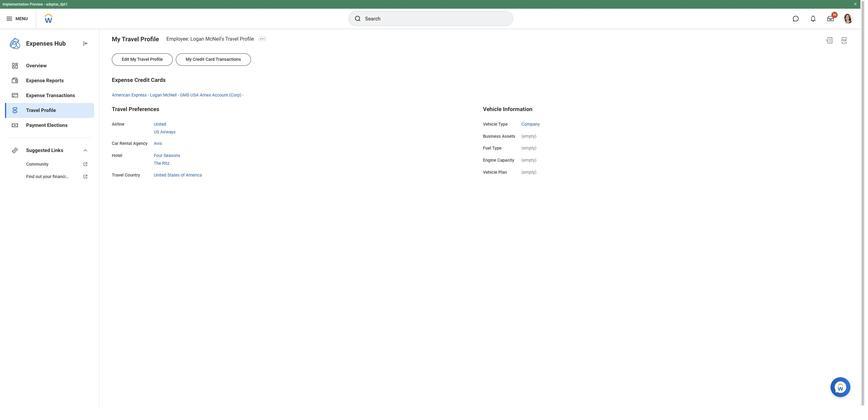 Task type: describe. For each thing, give the bounding box(es) containing it.
view printable version (pdf) image
[[841, 37, 849, 44]]

engine
[[483, 158, 497, 163]]

fuel
[[483, 146, 492, 151]]

timeline milestone image
[[11, 107, 19, 114]]

vehicle for vehicle plan
[[483, 170, 498, 175]]

logan inside 'link'
[[150, 93, 162, 98]]

mcneil
[[163, 93, 177, 98]]

menu
[[16, 16, 28, 21]]

profile inside 'navigation pane' region
[[41, 108, 56, 113]]

american express - logan mcneil - gms usa amex account (corp) - link
[[112, 91, 244, 98]]

credit for my
[[193, 57, 205, 62]]

being
[[79, 174, 90, 179]]

us airways
[[154, 129, 176, 134]]

(corp)
[[229, 93, 242, 98]]

adeptai_dpt1
[[46, 2, 68, 7]]

implementation
[[2, 2, 29, 7]]

rental
[[120, 141, 132, 146]]

employee: logan mcneil's travel profile element
[[167, 36, 258, 42]]

expense credit cards group
[[112, 76, 849, 98]]

travel preferences
[[112, 106, 159, 112]]

ext link image
[[82, 161, 89, 168]]

vehicle information group
[[483, 106, 849, 176]]

employee: logan mcneil's travel profile
[[167, 36, 254, 42]]

expense credit cards
[[112, 77, 166, 83]]

us
[[154, 129, 159, 134]]

financial
[[53, 174, 69, 179]]

american express - logan mcneil - gms usa amex account (corp) -
[[112, 93, 244, 98]]

united link
[[154, 121, 166, 127]]

chevron down small image
[[82, 147, 89, 154]]

- right (corp)
[[243, 93, 244, 98]]

suggested links element
[[5, 158, 94, 183]]

united for united link
[[154, 122, 166, 127]]

engine capacity
[[483, 158, 515, 163]]

us airways link
[[154, 128, 176, 134]]

american
[[112, 93, 130, 98]]

america
[[186, 173, 202, 178]]

agency
[[133, 141, 148, 146]]

my for my credit card transactions
[[186, 57, 192, 62]]

four seasons
[[154, 153, 180, 158]]

transactions inside my credit card transactions button
[[216, 57, 241, 62]]

company link
[[522, 121, 540, 127]]

expense for expense reports
[[26, 78, 45, 84]]

my credit card transactions button
[[176, 53, 251, 66]]

travel inside 'navigation pane' region
[[26, 108, 40, 113]]

community
[[26, 162, 49, 167]]

suggested
[[26, 148, 50, 154]]

united for united states of america
[[154, 173, 166, 178]]

expense reports link
[[5, 73, 94, 88]]

country
[[125, 173, 140, 178]]

elections
[[47, 122, 68, 128]]

preview
[[30, 2, 43, 7]]

expenses
[[26, 40, 53, 47]]

transformation import image
[[82, 40, 89, 47]]

ext link image
[[82, 174, 89, 180]]

profile logan mcneil image
[[844, 14, 853, 25]]

out
[[36, 174, 42, 179]]

my travel profile
[[112, 35, 159, 43]]

travel up edit
[[122, 35, 139, 43]]

payment elections link
[[5, 118, 94, 133]]

well-
[[70, 174, 79, 179]]

business
[[483, 134, 501, 139]]

car
[[112, 141, 119, 146]]

expense for expense transactions
[[26, 93, 45, 99]]

(empty) for engine capacity
[[522, 158, 537, 163]]

travel country
[[112, 173, 140, 178]]

overview
[[26, 63, 47, 69]]

four
[[154, 153, 163, 158]]

links
[[51, 148, 63, 154]]

company
[[522, 122, 540, 127]]

(empty) for fuel type
[[522, 146, 537, 151]]

employee:
[[167, 36, 189, 42]]

suggested links
[[26, 148, 63, 154]]

airways
[[160, 129, 176, 134]]

the
[[154, 161, 161, 166]]

states
[[167, 173, 180, 178]]

find out your financial well-being link
[[5, 171, 94, 183]]

plan
[[499, 170, 507, 175]]

preferences
[[129, 106, 159, 112]]

assets
[[502, 134, 516, 139]]

reports
[[46, 78, 64, 84]]

1 horizontal spatial my
[[130, 57, 136, 62]]

the ritz link
[[154, 160, 170, 166]]

hotel
[[112, 153, 122, 158]]

the ritz
[[154, 161, 170, 166]]

ritz
[[162, 161, 170, 166]]

expense transactions link
[[5, 88, 94, 103]]

account
[[212, 93, 228, 98]]

business assets
[[483, 134, 516, 139]]

(empty) for vehicle plan
[[522, 170, 537, 175]]

items selected list for hotel
[[154, 152, 190, 166]]

suggested links button
[[5, 143, 94, 158]]

mcneil's
[[206, 36, 224, 42]]

items selected list for airline
[[154, 121, 186, 135]]

four seasons link
[[154, 152, 180, 158]]



Task type: locate. For each thing, give the bounding box(es) containing it.
my
[[112, 35, 120, 43], [130, 57, 136, 62], [186, 57, 192, 62]]

travel preferences button
[[112, 106, 159, 112]]

travel up payment
[[26, 108, 40, 113]]

find out your financial well-being
[[26, 174, 90, 179]]

0 vertical spatial vehicle
[[483, 106, 502, 112]]

edit
[[122, 57, 129, 62]]

2 vertical spatial vehicle
[[483, 170, 498, 175]]

usa
[[191, 93, 199, 98]]

avis link
[[154, 140, 162, 146]]

transactions inside expense transactions link
[[46, 93, 75, 99]]

link image
[[11, 147, 19, 154]]

type for fuel type
[[492, 146, 502, 151]]

united states of america
[[154, 173, 202, 178]]

expense credit cards button
[[112, 77, 166, 83]]

seasons
[[164, 153, 180, 158]]

2 horizontal spatial my
[[186, 57, 192, 62]]

justify image
[[6, 15, 13, 22]]

2 items selected list from the top
[[154, 152, 190, 166]]

express
[[131, 93, 147, 98]]

overview link
[[5, 58, 94, 73]]

- inside menu banner
[[44, 2, 45, 7]]

my credit card transactions
[[186, 57, 241, 62]]

search image
[[354, 15, 362, 22]]

1 vehicle from the top
[[483, 106, 502, 112]]

Search Workday  search field
[[365, 12, 500, 25]]

type
[[499, 122, 508, 127], [492, 146, 502, 151]]

expenses hub
[[26, 40, 66, 47]]

task pay image
[[11, 77, 19, 85]]

my for my travel profile
[[112, 35, 120, 43]]

30
[[833, 13, 837, 16]]

- left gms
[[178, 93, 179, 98]]

airline
[[112, 122, 124, 127]]

vehicle for vehicle information
[[483, 106, 502, 112]]

avis
[[154, 141, 162, 146]]

vehicle information
[[483, 106, 533, 112]]

1 items selected list from the top
[[154, 121, 186, 135]]

logan left mcneil's
[[191, 36, 204, 42]]

community link
[[5, 158, 94, 171]]

0 vertical spatial united
[[154, 122, 166, 127]]

logan
[[191, 36, 204, 42], [150, 93, 162, 98]]

travel left country
[[112, 173, 124, 178]]

hub
[[54, 40, 66, 47]]

of
[[181, 173, 185, 178]]

vehicle down engine on the top
[[483, 170, 498, 175]]

type for vehicle type
[[499, 122, 508, 127]]

4 (empty) from the top
[[522, 170, 537, 175]]

find
[[26, 174, 34, 179]]

items selected list containing four seasons
[[154, 152, 190, 166]]

- right express
[[148, 93, 149, 98]]

vehicle up business
[[483, 122, 498, 127]]

expense transactions
[[26, 93, 75, 99]]

1 vertical spatial type
[[492, 146, 502, 151]]

2 united from the top
[[154, 173, 166, 178]]

(empty)
[[522, 134, 537, 139], [522, 146, 537, 151], [522, 158, 537, 163], [522, 170, 537, 175]]

information
[[503, 106, 533, 112]]

payment
[[26, 122, 46, 128]]

my right edit
[[130, 57, 136, 62]]

menu button
[[0, 9, 36, 29]]

expense for expense credit cards
[[112, 77, 133, 83]]

united inside items selected "list"
[[154, 122, 166, 127]]

travel right mcneil's
[[225, 36, 239, 42]]

dashboard image
[[11, 62, 19, 70]]

edit my travel profile
[[122, 57, 163, 62]]

capacity
[[498, 158, 515, 163]]

1 (empty) from the top
[[522, 134, 537, 139]]

close environment banner image
[[854, 2, 858, 6]]

1 vertical spatial transactions
[[46, 93, 75, 99]]

credit inside group
[[134, 77, 150, 83]]

travel
[[122, 35, 139, 43], [225, 36, 239, 42], [137, 57, 149, 62], [112, 106, 127, 112], [26, 108, 40, 113], [112, 173, 124, 178]]

1 vertical spatial credit
[[134, 77, 150, 83]]

0 horizontal spatial logan
[[150, 93, 162, 98]]

0 vertical spatial credit
[[193, 57, 205, 62]]

1 vertical spatial logan
[[150, 93, 162, 98]]

travel profile
[[26, 108, 56, 113]]

-
[[44, 2, 45, 7], [148, 93, 149, 98], [178, 93, 179, 98], [243, 93, 244, 98]]

notifications large image
[[811, 16, 817, 22]]

credit for expense
[[134, 77, 150, 83]]

expenses hub element
[[26, 39, 77, 48]]

card
[[206, 57, 215, 62]]

3 (empty) from the top
[[522, 158, 537, 163]]

fuel type
[[483, 146, 502, 151]]

1 horizontal spatial credit
[[193, 57, 205, 62]]

0 horizontal spatial my
[[112, 35, 120, 43]]

vehicle up vehicle type
[[483, 106, 502, 112]]

vehicle
[[483, 106, 502, 112], [483, 122, 498, 127], [483, 170, 498, 175]]

united inside "link"
[[154, 173, 166, 178]]

2 vehicle from the top
[[483, 122, 498, 127]]

vehicle type
[[483, 122, 508, 127]]

cards
[[151, 77, 166, 83]]

0 horizontal spatial transactions
[[46, 93, 75, 99]]

credit inside button
[[193, 57, 205, 62]]

united up "us"
[[154, 122, 166, 127]]

0 vertical spatial items selected list
[[154, 121, 186, 135]]

navigation pane region
[[0, 29, 99, 408]]

3 vehicle from the top
[[483, 170, 498, 175]]

1 horizontal spatial logan
[[191, 36, 204, 42]]

implementation preview -   adeptai_dpt1
[[2, 2, 68, 7]]

vehicle information button
[[483, 106, 533, 112]]

credit up express
[[134, 77, 150, 83]]

car rental agency
[[112, 141, 148, 146]]

expense inside group
[[112, 77, 133, 83]]

type up the business assets
[[499, 122, 508, 127]]

1 vertical spatial items selected list
[[154, 152, 190, 166]]

type right fuel
[[492, 146, 502, 151]]

expense down overview
[[26, 78, 45, 84]]

vehicle for vehicle type
[[483, 122, 498, 127]]

edit my travel profile button
[[112, 53, 173, 66]]

credit left the card
[[193, 57, 205, 62]]

0 vertical spatial logan
[[191, 36, 204, 42]]

expense up american
[[112, 77, 133, 83]]

menu banner
[[0, 0, 861, 29]]

my right transformation import image
[[112, 35, 120, 43]]

amex
[[200, 93, 211, 98]]

export to excel image
[[826, 37, 834, 44]]

payment elections
[[26, 122, 68, 128]]

travel down american
[[112, 106, 127, 112]]

your
[[43, 174, 52, 179]]

1 united from the top
[[154, 122, 166, 127]]

transactions down reports
[[46, 93, 75, 99]]

united states of america link
[[154, 171, 202, 178]]

- right preview
[[44, 2, 45, 7]]

my left the card
[[186, 57, 192, 62]]

travel inside button
[[137, 57, 149, 62]]

expense up travel profile
[[26, 93, 45, 99]]

30 button
[[824, 12, 838, 25]]

expense reports
[[26, 78, 64, 84]]

profile
[[141, 35, 159, 43], [240, 36, 254, 42], [150, 57, 163, 62], [41, 108, 56, 113]]

credit
[[193, 57, 205, 62], [134, 77, 150, 83]]

dollar image
[[11, 122, 19, 129]]

inbox large image
[[828, 16, 834, 22]]

expense
[[112, 77, 133, 83], [26, 78, 45, 84], [26, 93, 45, 99]]

profile inside button
[[150, 57, 163, 62]]

2 (empty) from the top
[[522, 146, 537, 151]]

travel profile link
[[5, 103, 94, 118]]

1 horizontal spatial transactions
[[216, 57, 241, 62]]

logan left "mcneil"
[[150, 93, 162, 98]]

travel right edit
[[137, 57, 149, 62]]

0 vertical spatial transactions
[[216, 57, 241, 62]]

1 vertical spatial vehicle
[[483, 122, 498, 127]]

transactions
[[216, 57, 241, 62], [46, 93, 75, 99]]

travel preferences group
[[112, 106, 477, 178]]

credit card image
[[11, 92, 19, 99]]

gms
[[180, 93, 190, 98]]

0 vertical spatial type
[[499, 122, 508, 127]]

transactions right the card
[[216, 57, 241, 62]]

vehicle plan
[[483, 170, 507, 175]]

(empty) for business assets
[[522, 134, 537, 139]]

united down the ritz
[[154, 173, 166, 178]]

0 horizontal spatial credit
[[134, 77, 150, 83]]

items selected list containing united
[[154, 121, 186, 135]]

1 vertical spatial united
[[154, 173, 166, 178]]

items selected list
[[154, 121, 186, 135], [154, 152, 190, 166]]



Task type: vqa. For each thing, say whether or not it's contained in the screenshot.
Profile inside the NAVIGATION PANE Region
yes



